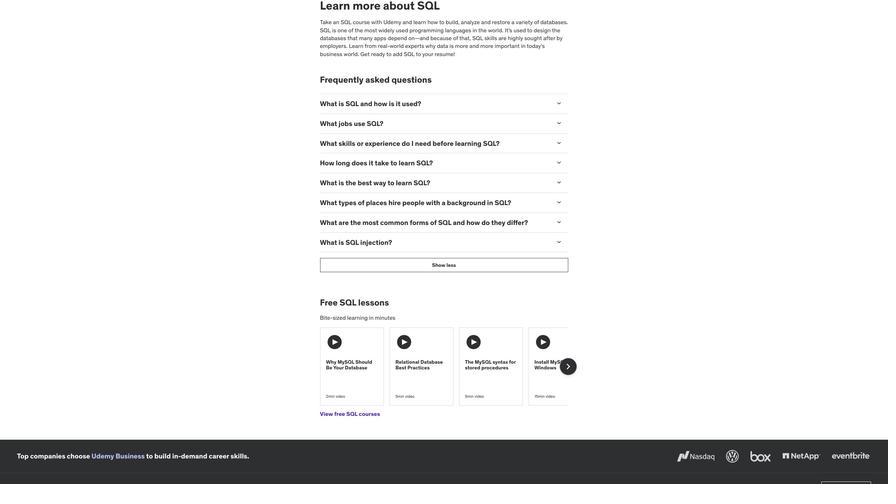 Task type: describe. For each thing, give the bounding box(es) containing it.
bite-sized learning in minutes
[[320, 314, 396, 321]]

5min video for the mysql syntax for stored procedures
[[465, 394, 484, 399]]

0 vertical spatial world.
[[489, 26, 504, 34]]

way
[[374, 179, 387, 187]]

install
[[535, 359, 550, 365]]

common
[[381, 218, 409, 227]]

and down that,
[[470, 42, 479, 49]]

what are the most common forms of sql and how do they differ?
[[320, 218, 528, 227]]

background
[[447, 198, 486, 207]]

view
[[320, 410, 333, 417]]

use
[[354, 119, 366, 128]]

i
[[412, 139, 414, 147]]

what for what skills or experience do i need before learning sql?
[[320, 139, 337, 147]]

in-
[[172, 452, 181, 460]]

database inside relational database best practices
[[421, 359, 443, 365]]

sought
[[525, 34, 542, 42]]

design
[[534, 26, 551, 34]]

small image for sql?
[[556, 179, 563, 186]]

take
[[375, 159, 389, 167]]

experts
[[406, 42, 425, 49]]

what jobs use sql? button
[[320, 119, 550, 128]]

5min for relational database best practices
[[396, 394, 405, 399]]

your
[[423, 50, 434, 57]]

today's
[[527, 42, 545, 49]]

that
[[348, 34, 358, 42]]

the down databases.
[[553, 26, 561, 34]]

people
[[403, 198, 425, 207]]

be
[[326, 365, 333, 371]]

business
[[116, 452, 145, 460]]

what is sql injection? button
[[320, 238, 550, 246]]

employers.
[[320, 42, 348, 49]]

variety
[[516, 19, 533, 26]]

small image for a
[[556, 199, 563, 206]]

career
[[209, 452, 229, 460]]

carousel element
[[320, 327, 593, 405]]

and up use
[[361, 99, 373, 108]]

get
[[361, 50, 370, 57]]

sql down take
[[320, 26, 331, 34]]

what for what is sql and how is it used?
[[320, 99, 337, 108]]

add
[[393, 50, 403, 57]]

demand
[[181, 452, 207, 460]]

one
[[338, 26, 347, 34]]

highly
[[508, 34, 524, 42]]

what for what types of places hire people with a background in sql?
[[320, 198, 337, 207]]

to right way at the left top
[[388, 179, 395, 187]]

0 horizontal spatial learning
[[347, 314, 368, 321]]

what is the best way to learn sql? button
[[320, 179, 550, 187]]

video for relational database best practices
[[405, 394, 415, 399]]

by
[[557, 34, 563, 42]]

2 small image from the top
[[556, 159, 563, 166]]

the
[[465, 359, 474, 365]]

bite-
[[320, 314, 333, 321]]

in down the "analyze" at the right top of the page
[[473, 26, 478, 34]]

what types of places hire people with a background in sql?
[[320, 198, 512, 207]]

to down experts
[[416, 50, 421, 57]]

top
[[17, 452, 29, 460]]

what for what is sql injection?
[[320, 238, 337, 246]]

apps
[[374, 34, 387, 42]]

learn for what is the best way to learn sql?
[[396, 179, 412, 187]]

sql up what jobs use sql?
[[346, 99, 359, 108]]

differ?
[[507, 218, 528, 227]]

15min
[[535, 394, 545, 399]]

show
[[432, 262, 446, 268]]

why mysql should be your database
[[326, 359, 372, 371]]

course
[[353, 19, 370, 26]]

types
[[339, 198, 357, 207]]

how inside take an sql course with udemy and learn how to build, analyze and restore a variety of databases. sql is one of the most widely used programming languages in the world. it's used to design the databases that many apps depend on—and because of that, sql skills are highly sought after by employers. learn from real-world experts why data is more and more important in today's business world. get ready to add sql to your resume!
[[428, 19, 438, 26]]

restore
[[493, 19, 511, 26]]

0 vertical spatial it
[[396, 99, 401, 108]]

free
[[335, 410, 345, 417]]

what is the best way to learn sql?
[[320, 179, 431, 187]]

how long does it take to learn sql? button
[[320, 159, 550, 167]]

view free sql courses
[[320, 410, 380, 417]]

what for what jobs use sql?
[[320, 119, 337, 128]]

sql inside view free sql courses link
[[347, 410, 358, 417]]

with inside take an sql course with udemy and learn how to build, analyze and restore a variety of databases. sql is one of the most widely used programming languages in the world. it's used to design the databases that many apps depend on—and because of that, sql skills are highly sought after by employers. learn from real-world experts why data is more and more important in today's business world. get ready to add sql to your resume!
[[372, 19, 382, 26]]

relational database best practices
[[396, 359, 443, 371]]

data
[[437, 42, 449, 49]]

udemy business link
[[92, 452, 145, 460]]

box image
[[749, 448, 773, 464]]

5min for the mysql syntax for stored procedures
[[465, 394, 474, 399]]

volkswagen image
[[725, 448, 741, 464]]

procedures
[[482, 365, 509, 371]]

2 horizontal spatial how
[[467, 218, 480, 227]]

learn for how long does it take to learn sql?
[[399, 159, 415, 167]]

hire
[[389, 198, 401, 207]]

0 horizontal spatial udemy
[[92, 452, 114, 460]]

is left 'injection?'
[[339, 238, 344, 246]]

is down long
[[339, 179, 344, 187]]

forms
[[410, 218, 429, 227]]

business
[[320, 50, 343, 57]]

of right types
[[358, 198, 365, 207]]

0 horizontal spatial do
[[402, 139, 410, 147]]

1 vertical spatial most
[[363, 218, 379, 227]]

before
[[433, 139, 454, 147]]

depend
[[388, 34, 407, 42]]

free
[[320, 297, 338, 308]]

windows
[[535, 365, 557, 371]]

sql up one
[[341, 19, 352, 26]]

what skills or experience do i need before learning sql?
[[320, 139, 500, 147]]

should
[[356, 359, 372, 365]]

video for install mysql on windows
[[546, 394, 556, 399]]

1 horizontal spatial with
[[426, 198, 441, 207]]

what jobs use sql?
[[320, 119, 384, 128]]

5 small image from the top
[[556, 238, 563, 245]]

nasdaq image
[[676, 448, 717, 464]]

world
[[390, 42, 404, 49]]

what is sql injection?
[[320, 238, 392, 246]]

learn inside take an sql course with udemy and learn how to build, analyze and restore a variety of databases. sql is one of the most widely used programming languages in the world. it's used to design the databases that many apps depend on—and because of that, sql skills are highly sought after by employers. learn from real-world experts why data is more and more important in today's business world. get ready to add sql to your resume!
[[414, 19, 427, 26]]

of right forms
[[431, 218, 437, 227]]

is left used?
[[389, 99, 395, 108]]

what skills or experience do i need before learning sql? button
[[320, 139, 550, 147]]

2 more from the left
[[481, 42, 494, 49]]

why
[[426, 42, 436, 49]]

on—and
[[409, 34, 429, 42]]

free sql lessons
[[320, 297, 389, 308]]

install mysql on windows
[[535, 359, 574, 371]]

the up what is sql injection?
[[351, 218, 361, 227]]

why
[[326, 359, 337, 365]]

2min video
[[326, 394, 345, 399]]

sized
[[333, 314, 346, 321]]

resume!
[[435, 50, 455, 57]]

to left add at the top of page
[[387, 50, 392, 57]]

learn
[[349, 42, 364, 49]]

0 horizontal spatial world.
[[344, 50, 359, 57]]

1 used from the left
[[396, 26, 409, 34]]

what for what are the most common forms of sql and how do they differ?
[[320, 218, 337, 227]]

2 used from the left
[[514, 26, 526, 34]]



Task type: locate. For each thing, give the bounding box(es) containing it.
4 what from the top
[[320, 179, 337, 187]]

video
[[336, 394, 345, 399], [405, 394, 415, 399], [475, 394, 484, 399], [546, 394, 556, 399]]

asked
[[366, 74, 390, 85]]

frequently asked questions
[[320, 74, 432, 85]]

important
[[495, 42, 520, 49]]

udemy inside take an sql course with udemy and learn how to build, analyze and restore a variety of databases. sql is one of the most widely used programming languages in the world. it's used to design the databases that many apps depend on—and because of that, sql skills are highly sought after by employers. learn from real-world experts why data is more and more important in today's business world. get ready to add sql to your resume!
[[384, 19, 402, 26]]

most inside take an sql course with udemy and learn how to build, analyze and restore a variety of databases. sql is one of the most widely used programming languages in the world. it's used to design the databases that many apps depend on—and because of that, sql skills are highly sought after by employers. learn from real-world experts why data is more and more important in today's business world. get ready to add sql to your resume!
[[365, 26, 377, 34]]

more
[[455, 42, 469, 49], [481, 42, 494, 49]]

the down the "analyze" at the right top of the page
[[479, 26, 487, 34]]

are inside take an sql course with udemy and learn how to build, analyze and restore a variety of databases. sql is one of the most widely used programming languages in the world. it's used to design the databases that many apps depend on—and because of that, sql skills are highly sought after by employers. learn from real-world experts why data is more and more important in today's business world. get ready to add sql to your resume!
[[499, 34, 507, 42]]

how down background
[[467, 218, 480, 227]]

1 what from the top
[[320, 99, 337, 108]]

4 video from the left
[[546, 394, 556, 399]]

of up that
[[349, 26, 354, 34]]

of down languages
[[454, 34, 459, 42]]

injection?
[[361, 238, 392, 246]]

mysql left on
[[551, 359, 567, 365]]

or
[[357, 139, 364, 147]]

languages
[[445, 26, 472, 34]]

stored
[[465, 365, 481, 371]]

frequently
[[320, 74, 364, 85]]

database inside why mysql should be your database
[[345, 365, 368, 371]]

1 vertical spatial skills
[[339, 139, 356, 147]]

eventbrite image
[[831, 448, 872, 464]]

sql right free
[[347, 410, 358, 417]]

mysql for procedures
[[475, 359, 492, 365]]

mysql inside install mysql on windows
[[551, 359, 567, 365]]

what is sql and how is it used? button
[[320, 99, 550, 108]]

2 what from the top
[[320, 119, 337, 128]]

to up sought
[[528, 26, 533, 34]]

skills.
[[231, 452, 249, 460]]

1 5min from the left
[[396, 394, 405, 399]]

for
[[510, 359, 516, 365]]

0 horizontal spatial a
[[442, 198, 446, 207]]

0 vertical spatial skills
[[485, 34, 498, 42]]

what is sql and how is it used?
[[320, 99, 422, 108]]

world.
[[489, 26, 504, 34], [344, 50, 359, 57]]

databases.
[[541, 19, 569, 26]]

sql
[[341, 19, 352, 26], [320, 26, 331, 34], [473, 34, 484, 42], [404, 50, 415, 57], [346, 99, 359, 108], [439, 218, 452, 227], [346, 238, 359, 246], [340, 297, 357, 308], [347, 410, 358, 417]]

learning right before
[[456, 139, 482, 147]]

it
[[396, 99, 401, 108], [369, 159, 374, 167]]

1 vertical spatial how
[[374, 99, 388, 108]]

1 5min video from the left
[[396, 394, 415, 399]]

5min video
[[396, 394, 415, 399], [465, 394, 484, 399]]

real-
[[378, 42, 390, 49]]

2 5min from the left
[[465, 394, 474, 399]]

do
[[402, 139, 410, 147], [482, 218, 490, 227]]

0 horizontal spatial 5min video
[[396, 394, 415, 399]]

7 what from the top
[[320, 238, 337, 246]]

places
[[366, 198, 387, 207]]

1 vertical spatial small image
[[556, 159, 563, 166]]

database right relational
[[421, 359, 443, 365]]

world. down "restore"
[[489, 26, 504, 34]]

mysql right the
[[475, 359, 492, 365]]

what types of places hire people with a background in sql? button
[[320, 198, 550, 207]]

mysql right why
[[338, 359, 355, 365]]

minutes
[[375, 314, 396, 321]]

used up depend
[[396, 26, 409, 34]]

lessons
[[359, 297, 389, 308]]

1 horizontal spatial a
[[512, 19, 515, 26]]

1 horizontal spatial udemy
[[384, 19, 402, 26]]

2 mysql from the left
[[475, 359, 492, 365]]

and left "restore"
[[482, 19, 491, 26]]

0 vertical spatial are
[[499, 34, 507, 42]]

5min down stored
[[465, 394, 474, 399]]

take
[[320, 19, 332, 26]]

to left build
[[146, 452, 153, 460]]

0 horizontal spatial how
[[374, 99, 388, 108]]

build,
[[446, 19, 460, 26]]

1 horizontal spatial are
[[499, 34, 507, 42]]

used
[[396, 26, 409, 34], [514, 26, 526, 34]]

a up it's on the right top
[[512, 19, 515, 26]]

udemy right choose
[[92, 452, 114, 460]]

2 vertical spatial small image
[[556, 219, 563, 226]]

3 video from the left
[[475, 394, 484, 399]]

learning down free sql lessons
[[347, 314, 368, 321]]

small image for how
[[556, 219, 563, 226]]

and up depend
[[403, 19, 412, 26]]

on
[[568, 359, 574, 365]]

5 what from the top
[[320, 198, 337, 207]]

1 horizontal spatial do
[[482, 218, 490, 227]]

0 horizontal spatial more
[[455, 42, 469, 49]]

mysql inside why mysql should be your database
[[338, 359, 355, 365]]

of up design
[[535, 19, 540, 26]]

small image for sql?
[[556, 139, 563, 146]]

world. down learn on the top left of page
[[344, 50, 359, 57]]

small image
[[556, 139, 563, 146], [556, 159, 563, 166], [556, 219, 563, 226]]

and
[[403, 19, 412, 26], [482, 19, 491, 26], [470, 42, 479, 49], [361, 99, 373, 108], [453, 218, 465, 227]]

sql left 'injection?'
[[346, 238, 359, 246]]

because
[[431, 34, 452, 42]]

3 small image from the top
[[556, 179, 563, 186]]

1 vertical spatial udemy
[[92, 452, 114, 460]]

1 horizontal spatial it
[[396, 99, 401, 108]]

the down the course
[[355, 26, 363, 34]]

jobs
[[339, 119, 353, 128]]

2 horizontal spatial mysql
[[551, 359, 567, 365]]

a
[[512, 19, 515, 26], [442, 198, 446, 207]]

a up what are the most common forms of sql and how do they differ? "dropdown button" at top
[[442, 198, 446, 207]]

video right 2min
[[336, 394, 345, 399]]

1 vertical spatial a
[[442, 198, 446, 207]]

0 vertical spatial small image
[[556, 139, 563, 146]]

learn down 'what skills or experience do i need before learning sql?' at the top
[[399, 159, 415, 167]]

6 what from the top
[[320, 218, 337, 227]]

video down stored
[[475, 394, 484, 399]]

do left they
[[482, 218, 490, 227]]

udemy up the widely
[[384, 19, 402, 26]]

udemy
[[384, 19, 402, 26], [92, 452, 114, 460]]

1 mysql from the left
[[338, 359, 355, 365]]

2min
[[326, 394, 335, 399]]

widely
[[379, 26, 395, 34]]

questions
[[392, 74, 432, 85]]

1 vertical spatial it
[[369, 159, 374, 167]]

is up the databases
[[332, 26, 337, 34]]

with right people
[[426, 198, 441, 207]]

1 horizontal spatial 5min video
[[465, 394, 484, 399]]

with
[[372, 19, 382, 26], [426, 198, 441, 207]]

5min video for relational database best practices
[[396, 394, 415, 399]]

learn up programming
[[414, 19, 427, 26]]

in
[[473, 26, 478, 34], [522, 42, 526, 49], [488, 198, 494, 207], [369, 314, 374, 321]]

what for what is the best way to learn sql?
[[320, 179, 337, 187]]

1 more from the left
[[455, 42, 469, 49]]

from
[[365, 42, 377, 49]]

the mysql syntax for stored procedures
[[465, 359, 516, 371]]

learning
[[456, 139, 482, 147], [347, 314, 368, 321]]

sql right that,
[[473, 34, 484, 42]]

less
[[447, 262, 456, 268]]

0 vertical spatial do
[[402, 139, 410, 147]]

0 vertical spatial learn
[[414, 19, 427, 26]]

is
[[332, 26, 337, 34], [450, 42, 454, 49], [339, 99, 344, 108], [389, 99, 395, 108], [339, 179, 344, 187], [339, 238, 344, 246]]

an
[[333, 19, 340, 26]]

small image for used?
[[556, 100, 563, 107]]

video down practices
[[405, 394, 415, 399]]

0 horizontal spatial it
[[369, 159, 374, 167]]

after
[[544, 34, 556, 42]]

0 horizontal spatial database
[[345, 365, 368, 371]]

database right your
[[345, 365, 368, 371]]

does
[[352, 159, 368, 167]]

to left build,
[[440, 19, 445, 26]]

best
[[358, 179, 372, 187]]

1 vertical spatial learning
[[347, 314, 368, 321]]

1 horizontal spatial used
[[514, 26, 526, 34]]

1 vertical spatial learn
[[399, 159, 415, 167]]

1 video from the left
[[336, 394, 345, 399]]

video for why mysql should be your database
[[336, 394, 345, 399]]

how down asked
[[374, 99, 388, 108]]

it left take
[[369, 159, 374, 167]]

skills
[[485, 34, 498, 42], [339, 139, 356, 147]]

of
[[535, 19, 540, 26], [349, 26, 354, 34], [454, 34, 459, 42], [358, 198, 365, 207], [431, 218, 437, 227]]

1 horizontal spatial 5min
[[465, 394, 474, 399]]

4 small image from the top
[[556, 199, 563, 206]]

best
[[396, 365, 407, 371]]

is up jobs
[[339, 99, 344, 108]]

view free sql courses link
[[320, 405, 380, 422]]

that,
[[460, 34, 471, 42]]

it left used?
[[396, 99, 401, 108]]

skills up important
[[485, 34, 498, 42]]

in left minutes
[[369, 314, 374, 321]]

mysql for database
[[338, 359, 355, 365]]

0 horizontal spatial skills
[[339, 139, 356, 147]]

are
[[499, 34, 507, 42], [339, 218, 349, 227]]

choose
[[67, 452, 90, 460]]

0 horizontal spatial used
[[396, 26, 409, 34]]

skills left or
[[339, 139, 356, 147]]

need
[[415, 139, 431, 147]]

video for the mysql syntax for stored procedures
[[475, 394, 484, 399]]

the left best
[[346, 179, 357, 187]]

and down background
[[453, 218, 465, 227]]

1 horizontal spatial database
[[421, 359, 443, 365]]

1 horizontal spatial skills
[[485, 34, 498, 42]]

sql down what types of places hire people with a background in sql? dropdown button
[[439, 218, 452, 227]]

1 small image from the top
[[556, 139, 563, 146]]

the
[[355, 26, 363, 34], [479, 26, 487, 34], [553, 26, 561, 34], [346, 179, 357, 187], [351, 218, 361, 227]]

sql up sized
[[340, 297, 357, 308]]

1 horizontal spatial learning
[[456, 139, 482, 147]]

0 horizontal spatial 5min
[[396, 394, 405, 399]]

5min video down stored
[[465, 394, 484, 399]]

companies
[[30, 452, 65, 460]]

1 vertical spatial world.
[[344, 50, 359, 57]]

2 video from the left
[[405, 394, 415, 399]]

ready
[[371, 50, 385, 57]]

1 horizontal spatial mysql
[[475, 359, 492, 365]]

3 mysql from the left
[[551, 359, 567, 365]]

to
[[440, 19, 445, 26], [528, 26, 533, 34], [387, 50, 392, 57], [416, 50, 421, 57], [391, 159, 398, 167], [388, 179, 395, 187], [146, 452, 153, 460]]

1 horizontal spatial how
[[428, 19, 438, 26]]

mysql inside the mysql syntax for stored procedures
[[475, 359, 492, 365]]

2 vertical spatial how
[[467, 218, 480, 227]]

3 small image from the top
[[556, 219, 563, 226]]

used up 'highly'
[[514, 26, 526, 34]]

5min down 'best'
[[396, 394, 405, 399]]

in down 'highly'
[[522, 42, 526, 49]]

top companies choose udemy business to build in-demand career skills.
[[17, 452, 249, 460]]

2 small image from the top
[[556, 120, 563, 127]]

database
[[421, 359, 443, 365], [345, 365, 368, 371]]

more left important
[[481, 42, 494, 49]]

1 small image from the top
[[556, 100, 563, 107]]

3 what from the top
[[320, 139, 337, 147]]

0 horizontal spatial are
[[339, 218, 349, 227]]

2 vertical spatial learn
[[396, 179, 412, 187]]

0 vertical spatial learning
[[456, 139, 482, 147]]

most up 'injection?'
[[363, 218, 379, 227]]

0 vertical spatial most
[[365, 26, 377, 34]]

0 vertical spatial udemy
[[384, 19, 402, 26]]

how up programming
[[428, 19, 438, 26]]

0 vertical spatial how
[[428, 19, 438, 26]]

learn up hire
[[396, 179, 412, 187]]

1 vertical spatial are
[[339, 218, 349, 227]]

0 horizontal spatial with
[[372, 19, 382, 26]]

to right take
[[391, 159, 398, 167]]

0 vertical spatial a
[[512, 19, 515, 26]]

they
[[492, 218, 506, 227]]

more down that,
[[455, 42, 469, 49]]

are up important
[[499, 34, 507, 42]]

relational
[[396, 359, 420, 365]]

show less button
[[320, 258, 569, 272]]

video right 15min
[[546, 394, 556, 399]]

show less
[[432, 262, 456, 268]]

netapp image
[[782, 448, 823, 464]]

are down types
[[339, 218, 349, 227]]

0 vertical spatial with
[[372, 19, 382, 26]]

1 horizontal spatial world.
[[489, 26, 504, 34]]

a inside take an sql course with udemy and learn how to build, analyze and restore a variety of databases. sql is one of the most widely used programming languages in the world. it's used to design the databases that many apps depend on—and because of that, sql skills are highly sought after by employers. learn from real-world experts why data is more and more important in today's business world. get ready to add sql to your resume!
[[512, 19, 515, 26]]

5min video down 'best'
[[396, 394, 415, 399]]

with up the widely
[[372, 19, 382, 26]]

most
[[365, 26, 377, 34], [363, 218, 379, 227]]

in up they
[[488, 198, 494, 207]]

most up "many" at the top
[[365, 26, 377, 34]]

2 5min video from the left
[[465, 394, 484, 399]]

1 vertical spatial with
[[426, 198, 441, 207]]

next image
[[563, 361, 574, 372]]

0 horizontal spatial mysql
[[338, 359, 355, 365]]

skills inside take an sql course with udemy and learn how to build, analyze and restore a variety of databases. sql is one of the most widely used programming languages in the world. it's used to design the databases that many apps depend on—and because of that, sql skills are highly sought after by employers. learn from real-world experts why data is more and more important in today's business world. get ready to add sql to your resume!
[[485, 34, 498, 42]]

sql down experts
[[404, 50, 415, 57]]

1 vertical spatial do
[[482, 218, 490, 227]]

is right data
[[450, 42, 454, 49]]

small image
[[556, 100, 563, 107], [556, 120, 563, 127], [556, 179, 563, 186], [556, 199, 563, 206], [556, 238, 563, 245]]

databases
[[320, 34, 346, 42]]

1 horizontal spatial more
[[481, 42, 494, 49]]

how long does it take to learn sql?
[[320, 159, 433, 167]]

do left i
[[402, 139, 410, 147]]



Task type: vqa. For each thing, say whether or not it's contained in the screenshot.
the right Analysis
no



